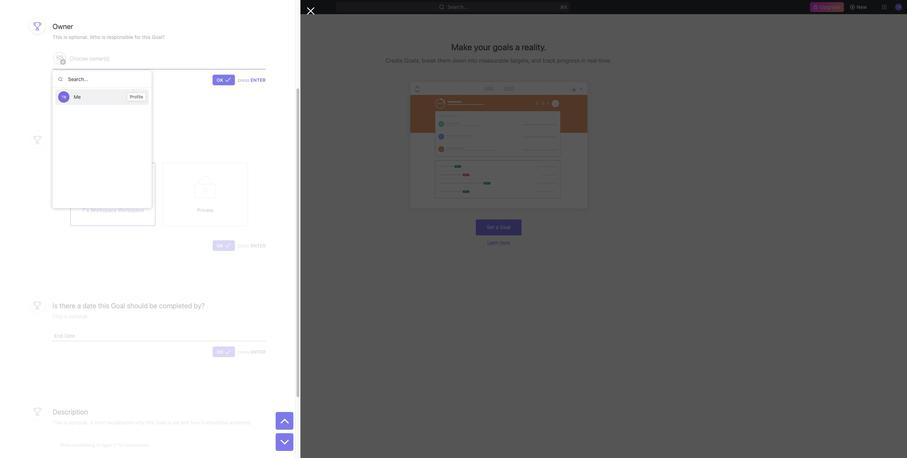 Task type: vqa. For each thing, say whether or not it's contained in the screenshot.
"wifi" image to the top
no



Task type: describe. For each thing, give the bounding box(es) containing it.
real-
[[588, 57, 599, 64]]

your
[[474, 42, 491, 52]]

ok button for owner
[[213, 75, 235, 85]]

targets,
[[511, 57, 530, 64]]

is there a date this goal should be completed by?
[[53, 302, 205, 310]]

learn more
[[488, 240, 510, 246]]

2 workspace from the left
[[118, 207, 144, 213]]

tb
[[61, 95, 66, 99]]

ok for is there a date this goal should be completed by?
[[217, 350, 223, 355]]

sidebar navigation
[[0, 14, 90, 459]]

press for is there a date this goal should be completed by?
[[238, 350, 250, 355]]

press enter for is there a date this goal should be completed by?
[[238, 350, 266, 355]]

choose
[[70, 55, 88, 62]]

learn more link
[[488, 240, 510, 246]]

into
[[468, 57, 478, 64]]

in
[[582, 57, 586, 64]]

description
[[53, 409, 88, 417]]

press for owner
[[238, 77, 250, 83]]

0 vertical spatial goal
[[500, 224, 511, 230]]

Search... text field
[[52, 71, 152, 88]]

be
[[150, 302, 157, 310]]

2 ok button from the top
[[213, 241, 235, 251]]

2 press enter from the top
[[238, 243, 266, 249]]

2 vertical spatial a
[[77, 302, 81, 310]]

break
[[422, 57, 436, 64]]

enter for owner
[[251, 77, 266, 83]]

ok button for is there a date this goal should be completed by?
[[213, 347, 235, 358]]

is
[[53, 302, 58, 310]]

more
[[500, 240, 510, 246]]

goals,
[[404, 57, 421, 64]]

and
[[532, 57, 541, 64]]

⌘k
[[560, 4, 568, 10]]

down
[[453, 57, 467, 64]]

create goals, break them down into measurable targets, and track progress in real-time.
[[386, 57, 612, 64]]

t's workspace workspace
[[82, 207, 144, 213]]

date
[[83, 302, 96, 310]]

enter for is there a date this goal should be completed by?
[[251, 350, 266, 355]]

me
[[74, 94, 81, 100]]

upgrade
[[821, 4, 841, 10]]

2 ok from the top
[[217, 243, 223, 249]]

2 enter from the top
[[251, 243, 266, 249]]

set
[[487, 224, 495, 230]]



Task type: locate. For each thing, give the bounding box(es) containing it.
there
[[59, 302, 76, 310]]

1 ok from the top
[[217, 77, 223, 83]]

1 press enter from the top
[[238, 77, 266, 83]]

1 enter from the top
[[251, 77, 266, 83]]

press
[[238, 77, 250, 83], [238, 243, 250, 249], [238, 350, 250, 355]]

search...
[[448, 4, 468, 10]]

measurable
[[479, 57, 509, 64]]

make
[[452, 42, 472, 52]]

0 horizontal spatial goal
[[111, 302, 125, 310]]

1 horizontal spatial a
[[496, 224, 499, 230]]

them
[[438, 57, 451, 64]]

a up targets,
[[516, 42, 520, 52]]

dialog containing owner
[[0, 0, 315, 459]]

new button
[[847, 1, 872, 13]]

track
[[543, 57, 556, 64]]

owner(s)
[[89, 55, 110, 62]]

private
[[197, 207, 214, 213]]

0 horizontal spatial workspace
[[90, 207, 117, 213]]

ok
[[217, 77, 223, 83], [217, 243, 223, 249], [217, 350, 223, 355]]

make your goals a reality.
[[452, 42, 546, 52]]

ok button
[[213, 75, 235, 85], [213, 241, 235, 251], [213, 347, 235, 358]]

progress
[[557, 57, 580, 64]]

ok for owner
[[217, 77, 223, 83]]

0 vertical spatial a
[[516, 42, 520, 52]]

t's
[[82, 207, 89, 213]]

goal
[[500, 224, 511, 230], [111, 302, 125, 310]]

set a goal
[[487, 224, 511, 230]]

a right set
[[496, 224, 499, 230]]

should
[[127, 302, 148, 310]]

2 vertical spatial press enter
[[238, 350, 266, 355]]

3 ok from the top
[[217, 350, 223, 355]]

this
[[98, 302, 109, 310]]

0 vertical spatial enter
[[251, 77, 266, 83]]

workspace
[[90, 207, 117, 213], [118, 207, 144, 213]]

time.
[[599, 57, 612, 64]]

completed
[[159, 302, 192, 310]]

1 vertical spatial ok
[[217, 243, 223, 249]]

profile
[[130, 94, 143, 100]]

reality.
[[522, 42, 546, 52]]

goals
[[493, 42, 514, 52]]

create
[[386, 57, 403, 64]]

upgrade link
[[811, 2, 844, 12]]

3 press from the top
[[238, 350, 250, 355]]

dialog
[[0, 0, 315, 459]]

1 vertical spatial goal
[[111, 302, 125, 310]]

owner
[[53, 22, 73, 31]]

1 vertical spatial press enter
[[238, 243, 266, 249]]

goal right set
[[500, 224, 511, 230]]

3 enter from the top
[[251, 350, 266, 355]]

1 horizontal spatial goal
[[500, 224, 511, 230]]

1 horizontal spatial workspace
[[118, 207, 144, 213]]

0 vertical spatial ok button
[[213, 75, 235, 85]]

2 vertical spatial ok
[[217, 350, 223, 355]]

1 ok button from the top
[[213, 75, 235, 85]]

0 vertical spatial ok
[[217, 77, 223, 83]]

tree
[[3, 147, 87, 243]]

a
[[516, 42, 520, 52], [496, 224, 499, 230], [77, 302, 81, 310]]

enter
[[251, 77, 266, 83], [251, 243, 266, 249], [251, 350, 266, 355]]

0 vertical spatial press enter
[[238, 77, 266, 83]]

new
[[857, 4, 868, 10]]

2 press from the top
[[238, 243, 250, 249]]

goal right this
[[111, 302, 125, 310]]

tree inside sidebar 'navigation'
[[3, 147, 87, 243]]

1 vertical spatial enter
[[251, 243, 266, 249]]

2 horizontal spatial a
[[516, 42, 520, 52]]

3 press enter from the top
[[238, 350, 266, 355]]

1 vertical spatial a
[[496, 224, 499, 230]]

1 workspace from the left
[[90, 207, 117, 213]]

learn
[[488, 240, 499, 246]]

0 horizontal spatial a
[[77, 302, 81, 310]]

2 vertical spatial ok button
[[213, 347, 235, 358]]

1 vertical spatial press
[[238, 243, 250, 249]]

2 vertical spatial enter
[[251, 350, 266, 355]]

profile button
[[127, 93, 146, 101]]

3 ok button from the top
[[213, 347, 235, 358]]

0 vertical spatial press
[[238, 77, 250, 83]]

press enter
[[238, 77, 266, 83], [238, 243, 266, 249], [238, 350, 266, 355]]

by?
[[194, 302, 205, 310]]

choose owner(s)
[[70, 55, 110, 62]]

a left date
[[77, 302, 81, 310]]

2 vertical spatial press
[[238, 350, 250, 355]]

1 vertical spatial ok button
[[213, 241, 235, 251]]

press enter for owner
[[238, 77, 266, 83]]

1 press from the top
[[238, 77, 250, 83]]



